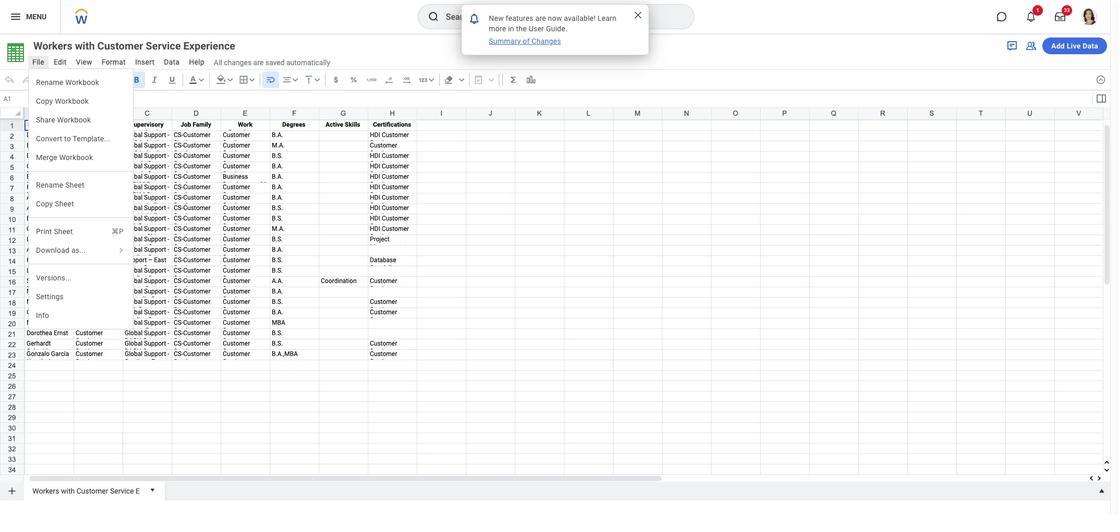 Task type: vqa. For each thing, say whether or not it's contained in the screenshot.
CHEVRON RIGHT SMALL ICON
yes



Task type: locate. For each thing, give the bounding box(es) containing it.
copy down rename sheet
[[36, 200, 53, 208]]

workers with customer service experience button
[[28, 39, 254, 53]]

service inside the workers with customer service experience button
[[146, 40, 181, 52]]

copy for copy workbook
[[36, 97, 53, 105]]

service up insert in the top of the page
[[146, 40, 181, 52]]

2 copy from the top
[[36, 200, 53, 208]]

0 vertical spatial workers
[[33, 40, 72, 52]]

add zero image
[[402, 75, 412, 85]]

customer left e on the left bottom of page
[[77, 487, 108, 495]]

activity stream image
[[1006, 40, 1019, 52]]

dollar sign image
[[331, 75, 341, 85]]

versions...
[[36, 274, 71, 282]]

sheet down rename sheet
[[55, 200, 74, 208]]

rename up fx icon
[[36, 78, 63, 87]]

all
[[214, 58, 222, 67]]

2 rename from the top
[[36, 181, 63, 189]]

copy sheet
[[36, 200, 74, 208]]

data right 'live'
[[1083, 42, 1098, 50]]

copy up the share
[[36, 97, 53, 105]]

chevron down small image left eraser icon
[[426, 75, 437, 85]]

sheet for copy sheet
[[55, 200, 74, 208]]

media classroom image
[[1025, 40, 1037, 52]]

1 copy from the top
[[36, 97, 53, 105]]

1 rename from the top
[[36, 78, 63, 87]]

with inside button
[[75, 40, 95, 52]]

1 vertical spatial are
[[253, 58, 264, 67]]

menus menu bar
[[27, 55, 210, 71]]

thousands comma image
[[366, 75, 377, 85]]

with
[[75, 40, 95, 52], [61, 487, 75, 495]]

1 vertical spatial service
[[110, 487, 134, 495]]

1 chevron down small image from the left
[[196, 75, 206, 85]]

workers inside button
[[33, 40, 72, 52]]

in
[[508, 25, 514, 33]]

to
[[64, 135, 71, 143]]

chevron down small image left text wrap image on the left
[[247, 75, 257, 85]]

customer up menus menu bar
[[97, 40, 143, 52]]

rename up copy sheet
[[36, 181, 63, 189]]

are inside button
[[253, 58, 264, 67]]

customer inside button
[[97, 40, 143, 52]]

1 horizontal spatial data
[[1083, 42, 1098, 50]]

workers right the add footer ws image
[[32, 487, 59, 495]]

service left e on the left bottom of page
[[110, 487, 134, 495]]

3 chevron down small image from the left
[[290, 75, 300, 85]]

are for features
[[535, 14, 546, 22]]

rename workbook
[[36, 78, 99, 87]]

0 vertical spatial are
[[535, 14, 546, 22]]

chevron down small image for numbers image
[[426, 75, 437, 85]]

workbook for merge workbook
[[59, 153, 93, 162]]

as...
[[71, 246, 86, 255]]

data
[[1083, 42, 1098, 50], [164, 58, 180, 66]]

share workbook
[[36, 116, 91, 124]]

chevron down small image for align center 'icon'
[[290, 75, 300, 85]]

data up the underline icon
[[164, 58, 180, 66]]

1 horizontal spatial service
[[146, 40, 181, 52]]

33
[[1064, 7, 1070, 13]]

format
[[102, 58, 126, 66]]

menu item
[[29, 222, 133, 241]]

workbook down rename workbook
[[55, 97, 89, 105]]

justify image
[[9, 10, 22, 23]]

1 vertical spatial rename
[[36, 181, 63, 189]]

sheet up download as...
[[54, 227, 73, 236]]

workers inside button
[[32, 487, 59, 495]]

1 vertical spatial workers
[[32, 487, 59, 495]]

0 vertical spatial copy
[[36, 97, 53, 105]]

chevron down small image down help on the top left of page
[[196, 75, 206, 85]]

6 chevron down small image from the left
[[456, 75, 467, 85]]

are
[[535, 14, 546, 22], [253, 58, 264, 67]]

1
[[1036, 7, 1039, 13]]

2 chevron down small image from the left
[[247, 75, 257, 85]]

are inside new features are now available! learn more in the user guide. summary of changes
[[535, 14, 546, 22]]

are left saved
[[253, 58, 264, 67]]

sheet up copy sheet
[[65, 181, 84, 189]]

1 vertical spatial with
[[61, 487, 75, 495]]

rename
[[36, 78, 63, 87], [36, 181, 63, 189]]

share
[[36, 116, 55, 124]]

workers
[[33, 40, 72, 52], [32, 487, 59, 495]]

2 vertical spatial sheet
[[54, 227, 73, 236]]

rename for rename workbook
[[36, 78, 63, 87]]

service inside the workers with customer service e button
[[110, 487, 134, 495]]

0 vertical spatial sheet
[[65, 181, 84, 189]]

numbers image
[[418, 75, 428, 85]]

4 chevron down small image from the left
[[312, 75, 322, 85]]

customer for experience
[[97, 40, 143, 52]]

workbook
[[65, 78, 99, 87], [55, 97, 89, 105], [57, 116, 91, 124], [59, 153, 93, 162]]

eraser image
[[443, 75, 454, 85]]

1 vertical spatial sheet
[[55, 200, 74, 208]]

x image
[[633, 10, 643, 20]]

remove zero image
[[384, 75, 394, 85]]

1 vertical spatial copy
[[36, 200, 53, 208]]

sheet for print sheet
[[54, 227, 73, 236]]

of
[[523, 37, 530, 45]]

0 horizontal spatial are
[[253, 58, 264, 67]]

workbook down "convert to template..."
[[59, 153, 93, 162]]

customer for e
[[77, 487, 108, 495]]

0 vertical spatial rename
[[36, 78, 63, 87]]

0 vertical spatial data
[[1083, 42, 1098, 50]]

data inside button
[[1083, 42, 1098, 50]]

merge workbook
[[36, 153, 93, 162]]

service
[[146, 40, 181, 52], [110, 487, 134, 495]]

1 vertical spatial data
[[164, 58, 180, 66]]

download as... menu item
[[29, 241, 133, 260]]

caret up image
[[1097, 486, 1107, 497]]

learn
[[598, 14, 617, 22]]

rename sheet
[[36, 181, 84, 189]]

inbox large image
[[1055, 11, 1065, 22]]

customer inside button
[[77, 487, 108, 495]]

⌘p
[[111, 227, 124, 236]]

5 chevron down small image from the left
[[426, 75, 437, 85]]

with inside button
[[61, 487, 75, 495]]

merge
[[36, 153, 57, 162]]

sheet for rename sheet
[[65, 181, 84, 189]]

workbook down view
[[65, 78, 99, 87]]

0 vertical spatial service
[[146, 40, 181, 52]]

1 button
[[1020, 5, 1043, 28]]

service for e
[[110, 487, 134, 495]]

experience
[[183, 40, 235, 52]]

chevron down small image for align top icon
[[312, 75, 322, 85]]

align top image
[[304, 75, 314, 85]]

add live data button
[[1043, 38, 1107, 54]]

0 vertical spatial customer
[[97, 40, 143, 52]]

add
[[1051, 42, 1065, 50]]

0 vertical spatial with
[[75, 40, 95, 52]]

1 vertical spatial customer
[[77, 487, 108, 495]]

sheet
[[65, 181, 84, 189], [55, 200, 74, 208], [54, 227, 73, 236]]

are up user
[[535, 14, 546, 22]]

chevron down small image right eraser icon
[[456, 75, 467, 85]]

fx image
[[33, 93, 46, 105]]

0 horizontal spatial data
[[164, 58, 180, 66]]

grid
[[0, 107, 1118, 516]]

None text field
[[1, 92, 31, 106]]

copy
[[36, 97, 53, 105], [36, 200, 53, 208]]

workers up edit
[[33, 40, 72, 52]]

with for workers with customer service e
[[61, 487, 75, 495]]

chevron down small image left align top icon
[[290, 75, 300, 85]]

0 horizontal spatial service
[[110, 487, 134, 495]]

workbook up "convert to template..."
[[57, 116, 91, 124]]

add footer ws image
[[7, 486, 17, 497]]

customer
[[97, 40, 143, 52], [77, 487, 108, 495]]

chevron down small image
[[196, 75, 206, 85], [247, 75, 257, 85], [290, 75, 300, 85], [312, 75, 322, 85], [426, 75, 437, 85], [456, 75, 467, 85]]

available!
[[564, 14, 596, 22]]

rename for rename sheet
[[36, 181, 63, 189]]

bold image
[[131, 75, 142, 85]]

chevron down small image left dollar sign image
[[312, 75, 322, 85]]

1 horizontal spatial are
[[535, 14, 546, 22]]



Task type: describe. For each thing, give the bounding box(es) containing it.
info
[[36, 312, 49, 320]]

menu button
[[0, 0, 60, 33]]

edit
[[54, 58, 67, 66]]

summary of changes link
[[488, 36, 562, 46]]

notifications image
[[468, 12, 481, 25]]

saved
[[265, 58, 285, 67]]

Search Workday  search field
[[446, 5, 672, 28]]

workers with customer service e
[[32, 487, 140, 495]]

workers for workers with customer service experience
[[33, 40, 72, 52]]

new
[[489, 14, 504, 22]]

percentage image
[[348, 75, 359, 85]]

add live data
[[1051, 42, 1098, 50]]

features
[[506, 14, 534, 22]]

chevron right small image
[[116, 246, 126, 255]]

33 button
[[1049, 5, 1072, 28]]

convert
[[36, 135, 62, 143]]

template...
[[73, 135, 110, 143]]

chevron up circle image
[[1096, 75, 1106, 85]]

formula editor image
[[1095, 92, 1107, 105]]

file menu
[[28, 68, 134, 330]]

caret down small image
[[147, 485, 158, 496]]

live
[[1067, 42, 1081, 50]]

data inside menus menu bar
[[164, 58, 180, 66]]

Formula Bar text field
[[46, 92, 1092, 106]]

copy workbook
[[36, 97, 89, 105]]

autosum image
[[508, 75, 518, 85]]

guide.
[[546, 25, 567, 33]]

toolbar container region
[[0, 69, 1092, 90]]

settings
[[36, 293, 64, 301]]

chevron down small image for the border all image
[[247, 75, 257, 85]]

convert to template...
[[36, 135, 110, 143]]

chart image
[[526, 75, 536, 85]]

workbook for rename workbook
[[65, 78, 99, 87]]

all changes are saved automatically
[[214, 58, 330, 67]]

align center image
[[282, 75, 292, 85]]

with for workers with customer service experience
[[75, 40, 95, 52]]

print
[[36, 227, 52, 236]]

workbook for copy workbook
[[55, 97, 89, 105]]

service for experience
[[146, 40, 181, 52]]

profile logan mcneil image
[[1081, 8, 1098, 27]]

new features are now available! learn more in the user guide. summary of changes
[[489, 14, 619, 45]]

download
[[36, 246, 70, 255]]

the
[[516, 25, 527, 33]]

more
[[489, 25, 506, 33]]

text wrap image
[[265, 75, 276, 85]]

chevron down small image
[[225, 75, 235, 85]]

workers with customer service experience
[[33, 40, 235, 52]]

changes
[[224, 58, 252, 67]]

download as...
[[36, 246, 86, 255]]

insert
[[135, 58, 155, 66]]

automatically
[[286, 58, 330, 67]]

search image
[[427, 10, 440, 23]]

are for changes
[[253, 58, 264, 67]]

workers with customer service e button
[[28, 482, 144, 499]]

workbook for share workbook
[[57, 116, 91, 124]]

user
[[529, 25, 544, 33]]

file
[[32, 58, 44, 66]]

workers for workers with customer service e
[[32, 487, 59, 495]]

menu item containing print sheet
[[29, 222, 133, 241]]

print sheet
[[36, 227, 73, 236]]

notifications large image
[[1026, 11, 1036, 22]]

border all image
[[238, 75, 249, 85]]

underline image
[[167, 75, 177, 85]]

summary
[[489, 37, 521, 45]]

e
[[136, 487, 140, 495]]

changes
[[532, 37, 561, 45]]

all changes are saved automatically button
[[210, 58, 330, 68]]

copy for copy sheet
[[36, 200, 53, 208]]

menu
[[26, 12, 47, 21]]

now
[[548, 14, 562, 22]]

help
[[189, 58, 204, 66]]

view
[[76, 58, 92, 66]]

italics image
[[149, 75, 160, 85]]



